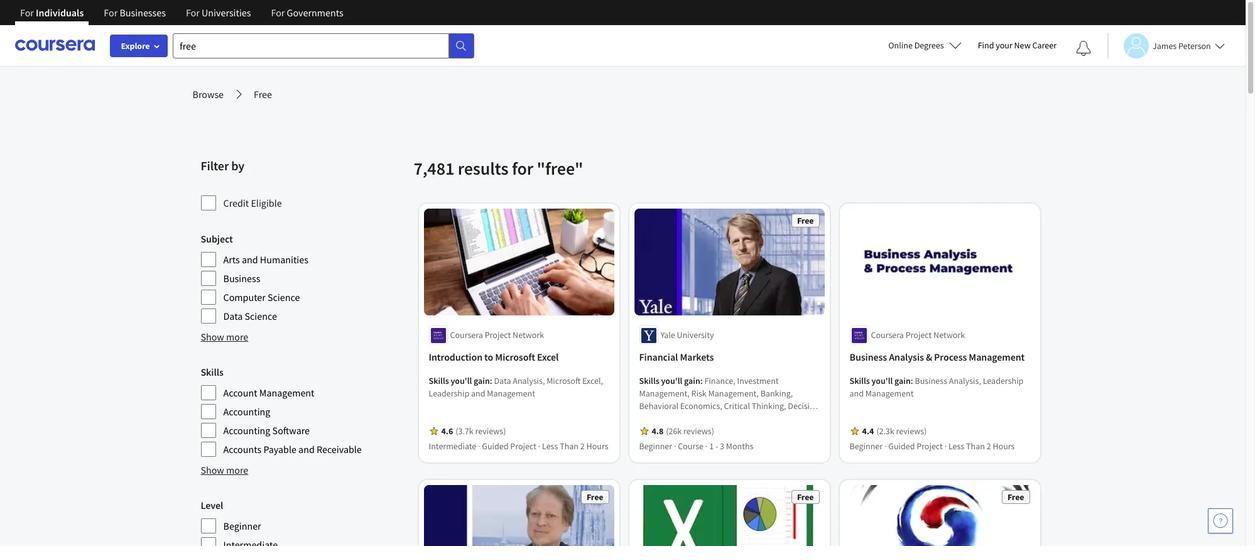 Task type: locate. For each thing, give the bounding box(es) containing it.
business inside business analysis, leadership and management
[[915, 376, 948, 387]]

business for business analysis, leadership and management
[[915, 376, 948, 387]]

1 hours from the left
[[587, 441, 609, 452]]

show notifications image
[[1077, 41, 1092, 56]]

3 skills you'll gain : from the left
[[850, 376, 915, 387]]

you'll for financial
[[662, 376, 683, 387]]

making,
[[640, 413, 668, 425]]

finance,
[[705, 376, 736, 387]]

skills you'll gain : down analysis
[[850, 376, 915, 387]]

management inside finance, investment management, risk management, banking, behavioral economics, critical thinking, decision making, innovation, regulations and compliance, , leadership and management
[[750, 426, 798, 437]]

1 horizontal spatial coursera
[[871, 330, 904, 341]]

markets
[[680, 351, 714, 364]]

network for excel
[[513, 330, 544, 341]]

network up introduction to microsoft excel link at bottom
[[513, 330, 544, 341]]

and up 4.4
[[850, 388, 864, 399]]

1 horizontal spatial business
[[850, 351, 888, 364]]

1 you'll from the left
[[451, 376, 472, 387]]

skills up 4.4
[[850, 376, 870, 387]]

0 horizontal spatial business
[[223, 272, 260, 285]]

skills down introduction
[[429, 376, 449, 387]]

,
[[687, 426, 690, 437]]

0 vertical spatial microsoft
[[495, 351, 535, 364]]

3 : from the left
[[911, 376, 914, 387]]

3
[[720, 441, 725, 452]]

1 coursera project network from the left
[[450, 330, 544, 341]]

gain down analysis
[[895, 376, 911, 387]]

1 gain from the left
[[474, 376, 490, 387]]

0 horizontal spatial leadership
[[429, 388, 470, 399]]

1 accounting from the top
[[223, 405, 271, 418]]

:
[[490, 376, 493, 387], [701, 376, 703, 387], [911, 376, 914, 387]]

find your new career link
[[972, 38, 1063, 53]]

guided down 4.6 (3.7k reviews)
[[482, 441, 509, 452]]

skills you'll gain : for business
[[850, 376, 915, 387]]

you'll for introduction
[[451, 376, 472, 387]]

1 skills you'll gain : from the left
[[429, 376, 494, 387]]

2 : from the left
[[701, 376, 703, 387]]

skills you'll gain : for introduction
[[429, 376, 494, 387]]

accounts payable and receivable
[[223, 443, 362, 456]]

for for governments
[[271, 6, 285, 19]]

software
[[273, 424, 310, 437]]

gain
[[474, 376, 490, 387], [685, 376, 701, 387], [895, 376, 911, 387]]

humanities
[[260, 253, 309, 266]]

coursera project network
[[450, 330, 544, 341], [871, 330, 965, 341]]

business left analysis
[[850, 351, 888, 364]]

2 vertical spatial business
[[915, 376, 948, 387]]

1 vertical spatial microsoft
[[547, 376, 581, 387]]

for for individuals
[[20, 6, 34, 19]]

1 horizontal spatial hours
[[993, 441, 1015, 452]]

show more for data science
[[201, 331, 248, 343]]

financial
[[640, 351, 678, 364]]

1 analysis, from the left
[[513, 376, 545, 387]]

analysis, inside business analysis, leadership and management
[[950, 376, 982, 387]]

2 show more button from the top
[[201, 463, 248, 478]]

management, up behavioral
[[640, 388, 690, 399]]

coursera project network up introduction to microsoft excel
[[450, 330, 544, 341]]

1
[[710, 441, 714, 452]]

6 · from the left
[[945, 441, 947, 452]]

guided
[[482, 441, 509, 452], [889, 441, 915, 452]]

james peterson
[[1153, 40, 1212, 51]]

free
[[254, 88, 272, 101], [798, 215, 814, 226], [587, 492, 604, 503], [798, 492, 814, 503], [1008, 492, 1025, 503]]

0 horizontal spatial beginner
[[223, 520, 261, 532]]

2 horizontal spatial leadership
[[983, 376, 1024, 387]]

1 horizontal spatial coursera project network
[[871, 330, 965, 341]]

arts
[[223, 253, 240, 266]]

skills for introduction to microsoft excel
[[429, 376, 449, 387]]

science down computer science
[[245, 310, 277, 322]]

skills you'll gain : down introduction
[[429, 376, 494, 387]]

0 horizontal spatial management,
[[640, 388, 690, 399]]

management inside data analysis, microsoft excel, leadership and management
[[487, 388, 535, 399]]

management up (2.3k
[[866, 388, 914, 399]]

analysis, inside data analysis, microsoft excel, leadership and management
[[513, 376, 545, 387]]

1 horizontal spatial gain
[[685, 376, 701, 387]]

you'll for business
[[872, 376, 893, 387]]

1 vertical spatial science
[[245, 310, 277, 322]]

credit
[[223, 197, 249, 209]]

1 vertical spatial business
[[850, 351, 888, 364]]

you'll down financial markets
[[662, 376, 683, 387]]

management,
[[640, 388, 690, 399], [709, 388, 759, 399]]

your
[[996, 40, 1013, 51]]

0 horizontal spatial data
[[223, 310, 243, 322]]

3 reviews) from the left
[[897, 426, 927, 437]]

0 horizontal spatial reviews)
[[476, 426, 506, 437]]

business inside subject 'group'
[[223, 272, 260, 285]]

network up 'process'
[[934, 330, 965, 341]]

1 vertical spatial data
[[494, 376, 511, 387]]

data
[[223, 310, 243, 322], [494, 376, 511, 387]]

2 accounting from the top
[[223, 424, 271, 437]]

: for to
[[490, 376, 493, 387]]

regulations
[[714, 413, 757, 425]]

for for businesses
[[104, 6, 118, 19]]

2 show from the top
[[201, 464, 224, 476]]

and right 'arts'
[[242, 253, 258, 266]]

None search field
[[173, 33, 475, 58]]

gain down 'to'
[[474, 376, 490, 387]]

(3.7k
[[456, 426, 474, 437]]

accounting
[[223, 405, 271, 418], [223, 424, 271, 437]]

: for analysis
[[911, 376, 914, 387]]

business
[[223, 272, 260, 285], [850, 351, 888, 364], [915, 376, 948, 387]]

1 horizontal spatial network
[[934, 330, 965, 341]]

decision
[[788, 401, 820, 412]]

skills group
[[201, 365, 406, 458]]

skills you'll gain : down financial markets
[[640, 376, 705, 387]]

coursera project network up "&"
[[871, 330, 965, 341]]

0 horizontal spatial less
[[542, 441, 558, 452]]

for left governments
[[271, 6, 285, 19]]

than for excel
[[560, 441, 579, 452]]

skills you'll gain : for financial
[[640, 376, 705, 387]]

1 vertical spatial show
[[201, 464, 224, 476]]

1 horizontal spatial reviews)
[[684, 426, 715, 437]]

coursera up analysis
[[871, 330, 904, 341]]

gain for analysis
[[895, 376, 911, 387]]

(2.3k
[[877, 426, 895, 437]]

: up risk
[[701, 376, 703, 387]]

management inside skills group
[[260, 387, 315, 399]]

show more button down accounts
[[201, 463, 248, 478]]

reviews) for analysis
[[897, 426, 927, 437]]

1 less from the left
[[542, 441, 558, 452]]

4.6 (3.7k reviews)
[[442, 426, 506, 437]]

0 vertical spatial business
[[223, 272, 260, 285]]

management
[[969, 351, 1025, 364], [260, 387, 315, 399], [487, 388, 535, 399], [866, 388, 914, 399], [750, 426, 798, 437]]

1 : from the left
[[490, 376, 493, 387]]

"free"
[[537, 157, 584, 180]]

show more down data science
[[201, 331, 248, 343]]

2 skills you'll gain : from the left
[[640, 376, 705, 387]]

2 analysis, from the left
[[950, 376, 982, 387]]

data down computer
[[223, 310, 243, 322]]

less for process
[[949, 441, 965, 452]]

show up level
[[201, 464, 224, 476]]

2 for excel
[[581, 441, 585, 452]]

management down thinking,
[[750, 426, 798, 437]]

2 show more from the top
[[201, 464, 248, 476]]

excel
[[537, 351, 559, 364]]

data inside data analysis, microsoft excel, leadership and management
[[494, 376, 511, 387]]

reviews)
[[476, 426, 506, 437], [684, 426, 715, 437], [897, 426, 927, 437]]

0 horizontal spatial guided
[[482, 441, 509, 452]]

1 horizontal spatial you'll
[[662, 376, 683, 387]]

0 horizontal spatial coursera project network
[[450, 330, 544, 341]]

microsoft down excel at the left
[[547, 376, 581, 387]]

project up "&"
[[906, 330, 932, 341]]

1 horizontal spatial microsoft
[[547, 376, 581, 387]]

2 for from the left
[[104, 6, 118, 19]]

thinking,
[[752, 401, 787, 412]]

1 for from the left
[[20, 6, 34, 19]]

0 vertical spatial data
[[223, 310, 243, 322]]

·
[[478, 441, 481, 452], [539, 441, 541, 452], [674, 441, 677, 452], [706, 441, 708, 452], [885, 441, 887, 452], [945, 441, 947, 452]]

1 guided from the left
[[482, 441, 509, 452]]

for
[[20, 6, 34, 19], [104, 6, 118, 19], [186, 6, 200, 19], [271, 6, 285, 19]]

gain up risk
[[685, 376, 701, 387]]

and inside business analysis, leadership and management
[[850, 388, 864, 399]]

reviews) up beginner · guided project · less than 2 hours
[[897, 426, 927, 437]]

0 horizontal spatial than
[[560, 441, 579, 452]]

1 horizontal spatial 2
[[987, 441, 992, 452]]

and down 'to'
[[471, 388, 486, 399]]

2 you'll from the left
[[662, 376, 683, 387]]

reviews) right (3.7k
[[476, 426, 506, 437]]

2 reviews) from the left
[[684, 426, 715, 437]]

0 vertical spatial more
[[226, 331, 248, 343]]

2 horizontal spatial :
[[911, 376, 914, 387]]

analysis,
[[513, 376, 545, 387], [950, 376, 982, 387]]

data for science
[[223, 310, 243, 322]]

leadership
[[983, 376, 1024, 387], [429, 388, 470, 399], [691, 426, 732, 437]]

data inside subject 'group'
[[223, 310, 243, 322]]

for left individuals
[[20, 6, 34, 19]]

microsoft inside introduction to microsoft excel link
[[495, 351, 535, 364]]

project down data analysis, microsoft excel, leadership and management
[[511, 441, 537, 452]]

1 horizontal spatial less
[[949, 441, 965, 452]]

2 horizontal spatial skills you'll gain :
[[850, 376, 915, 387]]

0 vertical spatial science
[[268, 291, 300, 304]]

reviews) down innovation, on the right bottom
[[684, 426, 715, 437]]

explore button
[[110, 35, 168, 57]]

2 coursera project network from the left
[[871, 330, 965, 341]]

network
[[513, 330, 544, 341], [934, 330, 965, 341]]

0 horizontal spatial coursera
[[450, 330, 483, 341]]

skills inside group
[[201, 366, 224, 378]]

2 gain from the left
[[685, 376, 701, 387]]

2 hours from the left
[[993, 441, 1015, 452]]

management down introduction to microsoft excel link at bottom
[[487, 388, 535, 399]]

1 show more button from the top
[[201, 329, 248, 344]]

show more button
[[201, 329, 248, 344], [201, 463, 248, 478]]

0 horizontal spatial gain
[[474, 376, 490, 387]]

business down "&"
[[915, 376, 948, 387]]

1 horizontal spatial data
[[494, 376, 511, 387]]

level
[[201, 499, 223, 512]]

0 vertical spatial leadership
[[983, 376, 1024, 387]]

1 vertical spatial accounting
[[223, 424, 271, 437]]

3 gain from the left
[[895, 376, 911, 387]]

accounts
[[223, 443, 262, 456]]

2 vertical spatial leadership
[[691, 426, 732, 437]]

0 vertical spatial show
[[201, 331, 224, 343]]

reviews) for markets
[[684, 426, 715, 437]]

0 vertical spatial accounting
[[223, 405, 271, 418]]

guided for to
[[482, 441, 509, 452]]

2 horizontal spatial reviews)
[[897, 426, 927, 437]]

1 vertical spatial leadership
[[429, 388, 470, 399]]

you'll down introduction
[[451, 376, 472, 387]]

2 network from the left
[[934, 330, 965, 341]]

1 reviews) from the left
[[476, 426, 506, 437]]

investment
[[738, 376, 779, 387]]

show more
[[201, 331, 248, 343], [201, 464, 248, 476]]

1 horizontal spatial leadership
[[691, 426, 732, 437]]

leadership inside finance, investment management, risk management, banking, behavioral economics, critical thinking, decision making, innovation, regulations and compliance, , leadership and management
[[691, 426, 732, 437]]

for left the businesses
[[104, 6, 118, 19]]

skills for business analysis & process management
[[850, 376, 870, 387]]

business up computer
[[223, 272, 260, 285]]

4 · from the left
[[706, 441, 708, 452]]

1 vertical spatial show more
[[201, 464, 248, 476]]

analysis, down introduction to microsoft excel link at bottom
[[513, 376, 545, 387]]

2 less from the left
[[949, 441, 965, 452]]

you'll down analysis
[[872, 376, 893, 387]]

management up software
[[260, 387, 315, 399]]

skills you'll gain :
[[429, 376, 494, 387], [640, 376, 705, 387], [850, 376, 915, 387]]

1 2 from the left
[[581, 441, 585, 452]]

online degrees
[[889, 40, 944, 51]]

innovation,
[[670, 413, 712, 425]]

1 management, from the left
[[640, 388, 690, 399]]

and down software
[[299, 443, 315, 456]]

1 horizontal spatial analysis,
[[950, 376, 982, 387]]

and inside skills group
[[299, 443, 315, 456]]

analysis, for process
[[950, 376, 982, 387]]

filter
[[201, 158, 229, 173]]

1 horizontal spatial beginner
[[640, 441, 673, 452]]

guided down 4.4 (2.3k reviews)
[[889, 441, 915, 452]]

coursera up introduction
[[450, 330, 483, 341]]

project
[[485, 330, 511, 341], [906, 330, 932, 341], [511, 441, 537, 452], [917, 441, 943, 452]]

2 than from the left
[[967, 441, 985, 452]]

1 network from the left
[[513, 330, 544, 341]]

4 for from the left
[[271, 6, 285, 19]]

subject group
[[201, 231, 406, 324]]

data down introduction to microsoft excel
[[494, 376, 511, 387]]

explore
[[121, 40, 150, 52]]

science
[[268, 291, 300, 304], [245, 310, 277, 322]]

beginner inside level group
[[223, 520, 261, 532]]

1 than from the left
[[560, 441, 579, 452]]

2 horizontal spatial gain
[[895, 376, 911, 387]]

2 · from the left
[[539, 441, 541, 452]]

2 horizontal spatial business
[[915, 376, 948, 387]]

find your new career
[[978, 40, 1057, 51]]

2 horizontal spatial beginner
[[850, 441, 883, 452]]

0 horizontal spatial microsoft
[[495, 351, 535, 364]]

excel,
[[583, 376, 603, 387]]

3 for from the left
[[186, 6, 200, 19]]

show more down accounts
[[201, 464, 248, 476]]

0 vertical spatial show more
[[201, 331, 248, 343]]

leadership inside data analysis, microsoft excel, leadership and management
[[429, 388, 470, 399]]

2 coursera from the left
[[871, 330, 904, 341]]

coursera
[[450, 330, 483, 341], [871, 330, 904, 341]]

2 guided from the left
[[889, 441, 915, 452]]

1 horizontal spatial than
[[967, 441, 985, 452]]

2 2 from the left
[[987, 441, 992, 452]]

skills down financial on the right of the page
[[640, 376, 660, 387]]

skills up account
[[201, 366, 224, 378]]

1 horizontal spatial skills you'll gain :
[[640, 376, 705, 387]]

: down 'to'
[[490, 376, 493, 387]]

1 show from the top
[[201, 331, 224, 343]]

1 coursera from the left
[[450, 330, 483, 341]]

1 vertical spatial more
[[226, 464, 248, 476]]

show
[[201, 331, 224, 343], [201, 464, 224, 476]]

2 more from the top
[[226, 464, 248, 476]]

0 horizontal spatial :
[[490, 376, 493, 387]]

hours
[[587, 441, 609, 452], [993, 441, 1015, 452]]

more down accounts
[[226, 464, 248, 476]]

0 horizontal spatial network
[[513, 330, 544, 341]]

and inside subject 'group'
[[242, 253, 258, 266]]

for left universities
[[186, 6, 200, 19]]

more down data science
[[226, 331, 248, 343]]

critical
[[724, 401, 750, 412]]

0 horizontal spatial analysis,
[[513, 376, 545, 387]]

: down analysis
[[911, 376, 914, 387]]

3 you'll from the left
[[872, 376, 893, 387]]

1 vertical spatial show more button
[[201, 463, 248, 478]]

less
[[542, 441, 558, 452], [949, 441, 965, 452]]

microsoft right 'to'
[[495, 351, 535, 364]]

analysis, down 'process'
[[950, 376, 982, 387]]

microsoft inside data analysis, microsoft excel, leadership and management
[[547, 376, 581, 387]]

1 horizontal spatial :
[[701, 376, 703, 387]]

2 horizontal spatial you'll
[[872, 376, 893, 387]]

hours for introduction to microsoft excel
[[587, 441, 609, 452]]

data for analysis,
[[494, 376, 511, 387]]

1 more from the top
[[226, 331, 248, 343]]

accounting down account
[[223, 405, 271, 418]]

governments
[[287, 6, 344, 19]]

0 horizontal spatial 2
[[581, 441, 585, 452]]

1 show more from the top
[[201, 331, 248, 343]]

0 horizontal spatial skills you'll gain :
[[429, 376, 494, 387]]

show more button down data science
[[201, 329, 248, 344]]

0 horizontal spatial you'll
[[451, 376, 472, 387]]

more
[[226, 331, 248, 343], [226, 464, 248, 476]]

0 vertical spatial show more button
[[201, 329, 248, 344]]

1 horizontal spatial management,
[[709, 388, 759, 399]]

0 horizontal spatial hours
[[587, 441, 609, 452]]

1 horizontal spatial guided
[[889, 441, 915, 452]]

coursera for business
[[871, 330, 904, 341]]

microsoft
[[495, 351, 535, 364], [547, 376, 581, 387]]

accounting up accounts
[[223, 424, 271, 437]]

management inside business analysis, leadership and management
[[866, 388, 914, 399]]

analysis
[[890, 351, 924, 364]]

show down data science
[[201, 331, 224, 343]]

management, up critical
[[709, 388, 759, 399]]

science down humanities
[[268, 291, 300, 304]]



Task type: vqa. For each thing, say whether or not it's contained in the screenshot.
3
yes



Task type: describe. For each thing, give the bounding box(es) containing it.
behavioral
[[640, 401, 679, 412]]

filter by
[[201, 158, 245, 173]]

account management
[[223, 387, 315, 399]]

by
[[231, 158, 245, 173]]

4.4 (2.3k reviews)
[[863, 426, 927, 437]]

business analysis & process management
[[850, 351, 1025, 364]]

less for excel
[[542, 441, 558, 452]]

science for computer science
[[268, 291, 300, 304]]

business analysis, leadership and management
[[850, 376, 1024, 399]]

3 · from the left
[[674, 441, 677, 452]]

payable
[[264, 443, 297, 456]]

project down 4.4 (2.3k reviews)
[[917, 441, 943, 452]]

2 for process
[[987, 441, 992, 452]]

new
[[1015, 40, 1031, 51]]

hours for business analysis & process management
[[993, 441, 1015, 452]]

intermediate · guided project · less than 2 hours
[[429, 441, 609, 452]]

banner navigation
[[10, 0, 354, 35]]

for governments
[[271, 6, 344, 19]]

4.6
[[442, 426, 453, 437]]

individuals
[[36, 6, 84, 19]]

show for accounts
[[201, 464, 224, 476]]

yale
[[661, 330, 676, 341]]

and down thinking,
[[759, 413, 773, 425]]

results
[[458, 157, 509, 180]]

-
[[716, 441, 719, 452]]

: for markets
[[701, 376, 703, 387]]

show more button for data
[[201, 329, 248, 344]]

microsoft for analysis,
[[547, 376, 581, 387]]

network for process
[[934, 330, 965, 341]]

leadership inside business analysis, leadership and management
[[983, 376, 1024, 387]]

coursera image
[[15, 35, 95, 55]]

for for universities
[[186, 6, 200, 19]]

management right 'process'
[[969, 351, 1025, 364]]

more for data
[[226, 331, 248, 343]]

and inside data analysis, microsoft excel, leadership and management
[[471, 388, 486, 399]]

credit eligible
[[223, 197, 282, 209]]

for universities
[[186, 6, 251, 19]]

coursera project network for analysis
[[871, 330, 965, 341]]

for
[[512, 157, 534, 180]]

4.4
[[863, 426, 874, 437]]

and down regulations
[[734, 426, 748, 437]]

browse
[[193, 88, 224, 101]]

more for accounts
[[226, 464, 248, 476]]

than for process
[[967, 441, 985, 452]]

for businesses
[[104, 6, 166, 19]]

online
[[889, 40, 913, 51]]

What do you want to learn? text field
[[173, 33, 449, 58]]

eligible
[[251, 197, 282, 209]]

2 management, from the left
[[709, 388, 759, 399]]

arts and humanities
[[223, 253, 309, 266]]

&
[[926, 351, 933, 364]]

project up introduction to microsoft excel
[[485, 330, 511, 341]]

yale university
[[661, 330, 714, 341]]

months
[[726, 441, 754, 452]]

accounting software
[[223, 424, 310, 437]]

analysis, for excel
[[513, 376, 545, 387]]

reviews) for to
[[476, 426, 506, 437]]

accounting for accounting software
[[223, 424, 271, 437]]

computer science
[[223, 291, 300, 304]]

beginner for beginner · guided project · less than 2 hours
[[850, 441, 883, 452]]

skills for financial markets
[[640, 376, 660, 387]]

introduction
[[429, 351, 483, 364]]

intermediate
[[429, 441, 477, 452]]

businesses
[[120, 6, 166, 19]]

business analysis & process management link
[[850, 350, 1030, 365]]

to
[[485, 351, 494, 364]]

course
[[678, 441, 704, 452]]

computer
[[223, 291, 266, 304]]

process
[[935, 351, 967, 364]]

show more for accounts payable and receivable
[[201, 464, 248, 476]]

data analysis, microsoft excel, leadership and management
[[429, 376, 603, 399]]

account
[[223, 387, 257, 399]]

for individuals
[[20, 6, 84, 19]]

1 · from the left
[[478, 441, 481, 452]]

finance, investment management, risk management, banking, behavioral economics, critical thinking, decision making, innovation, regulations and compliance, , leadership and management
[[640, 376, 820, 437]]

(26k
[[666, 426, 682, 437]]

4.8 (26k reviews)
[[652, 426, 715, 437]]

gain for to
[[474, 376, 490, 387]]

financial markets
[[640, 351, 714, 364]]

risk
[[692, 388, 707, 399]]

business for business
[[223, 272, 260, 285]]

online degrees button
[[879, 31, 972, 59]]

coursera project network for to
[[450, 330, 544, 341]]

7,481
[[414, 157, 455, 180]]

gain for markets
[[685, 376, 701, 387]]

browse link
[[193, 87, 224, 102]]

coursera for introduction
[[450, 330, 483, 341]]

degrees
[[915, 40, 944, 51]]

beginner · course · 1 - 3 months
[[640, 441, 754, 452]]

business for business analysis & process management
[[850, 351, 888, 364]]

career
[[1033, 40, 1057, 51]]

beginner · guided project · less than 2 hours
[[850, 441, 1015, 452]]

level group
[[201, 498, 406, 546]]

guided for analysis
[[889, 441, 915, 452]]

4.8
[[652, 426, 664, 437]]

james peterson button
[[1108, 33, 1226, 58]]

beginner for beginner · course · 1 - 3 months
[[640, 441, 673, 452]]

universities
[[202, 6, 251, 19]]

microsoft for to
[[495, 351, 535, 364]]

beginner for beginner
[[223, 520, 261, 532]]

university
[[677, 330, 714, 341]]

5 · from the left
[[885, 441, 887, 452]]

compliance,
[[640, 426, 686, 437]]

introduction to microsoft excel
[[429, 351, 559, 364]]

introduction to microsoft excel link
[[429, 350, 609, 365]]

help center image
[[1214, 514, 1229, 529]]

find
[[978, 40, 995, 51]]

show more button for accounts
[[201, 463, 248, 478]]

economics,
[[681, 401, 723, 412]]

show for data
[[201, 331, 224, 343]]

data science
[[223, 310, 277, 322]]

receivable
[[317, 443, 362, 456]]

accounting for accounting
[[223, 405, 271, 418]]

james
[[1153, 40, 1177, 51]]

science for data science
[[245, 310, 277, 322]]

peterson
[[1179, 40, 1212, 51]]

7,481 results for "free"
[[414, 157, 584, 180]]

banking,
[[761, 388, 793, 399]]



